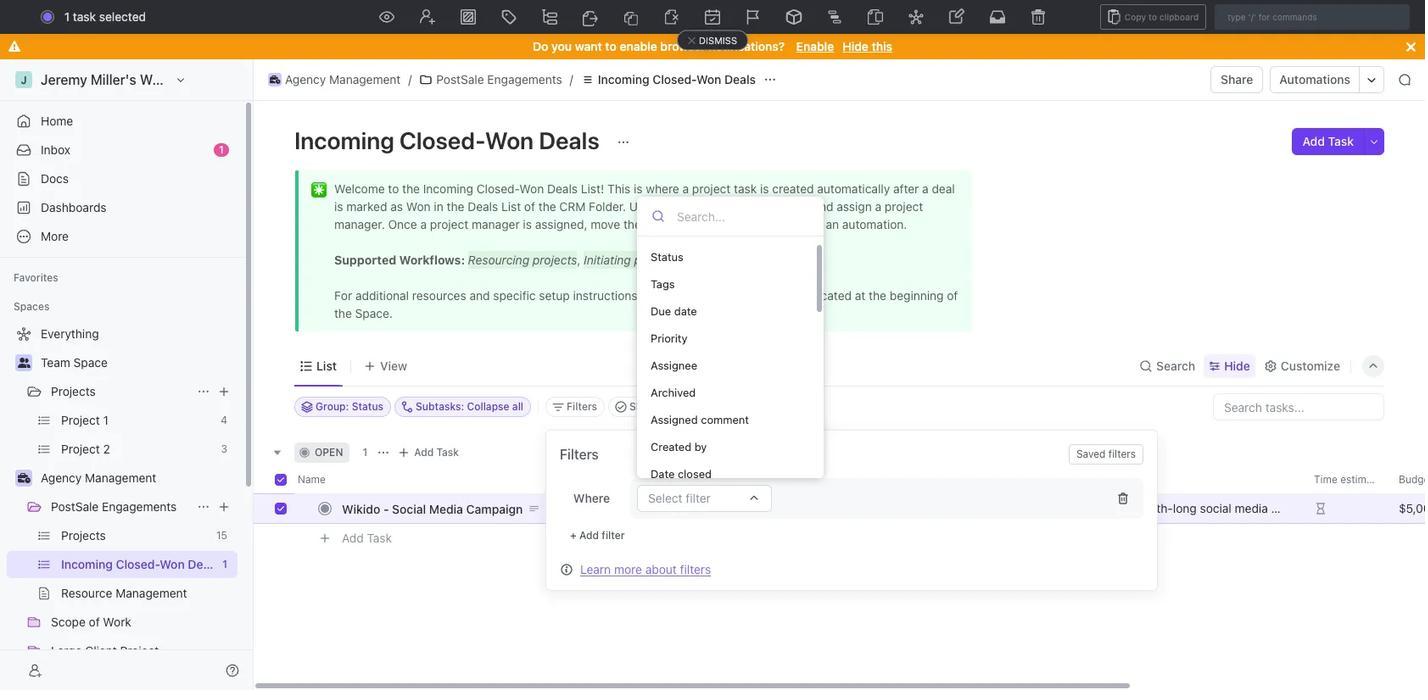 Task type: vqa. For each thing, say whether or not it's contained in the screenshot.
the task 2
no



Task type: describe. For each thing, give the bounding box(es) containing it.
date
[[674, 304, 697, 318]]

2 / from the left
[[570, 72, 573, 87]]

date
[[651, 467, 675, 481]]

wikido - social media campaign
[[342, 502, 523, 516]]

dashboards
[[41, 200, 107, 215]]

date closed
[[651, 467, 712, 481]]

$5,00
[[1399, 501, 1425, 516]]

Search tasks... text field
[[1214, 395, 1384, 420]]

where
[[573, 491, 610, 506]]

dismiss
[[699, 35, 737, 46]]

0 horizontal spatial postsale engagements link
[[51, 494, 190, 521]]

notifications?
[[709, 39, 785, 53]]

more
[[614, 562, 642, 577]]

share button
[[1211, 66, 1264, 93]]

open
[[315, 446, 343, 459]]

2 horizontal spatial task
[[1328, 134, 1354, 148]]

do
[[533, 39, 548, 53]]

docs link
[[7, 165, 238, 193]]

select
[[648, 491, 683, 506]]

saved
[[1077, 448, 1106, 461]]

status
[[651, 250, 684, 263]]

to
[[605, 39, 617, 53]]

you
[[552, 39, 572, 53]]

0 horizontal spatial filters
[[680, 562, 711, 577]]

customize
[[1281, 358, 1341, 373]]

+ add filter
[[570, 529, 625, 542]]

1 horizontal spatial won
[[697, 72, 722, 87]]

1 horizontal spatial postsale engagements link
[[415, 70, 567, 90]]

add down automations button
[[1303, 134, 1325, 148]]

social
[[392, 502, 426, 516]]

1 / from the left
[[408, 72, 412, 87]]

filters button
[[546, 397, 605, 417]]

engagements inside 'sidebar' navigation
[[102, 500, 177, 514]]

this
[[872, 39, 893, 53]]

Search... text field
[[677, 204, 809, 229]]

space
[[73, 356, 108, 370]]

0 vertical spatial 1
[[64, 9, 70, 24]]

management inside 'tree'
[[85, 471, 156, 485]]

add right +
[[580, 529, 599, 542]]

new button
[[1281, 3, 1340, 31]]

campaign
[[466, 502, 523, 516]]

0 horizontal spatial add task
[[342, 531, 392, 545]]

1 task selected
[[64, 9, 146, 24]]

upgrade link
[[1193, 5, 1274, 29]]

select filter
[[648, 491, 711, 506]]

due
[[651, 304, 671, 318]]

1 vertical spatial incoming closed-won deals
[[294, 126, 605, 154]]

incoming closed-won deals link
[[577, 70, 760, 90]]

learn more about filters link
[[580, 562, 711, 577]]

0 horizontal spatial incoming
[[294, 126, 394, 154]]

1 horizontal spatial postsale engagements
[[436, 72, 562, 87]]

inbox
[[41, 143, 70, 157]]

agency inside 'tree'
[[41, 471, 82, 485]]

0 vertical spatial management
[[329, 72, 401, 87]]

postsale engagements inside 'tree'
[[51, 500, 177, 514]]

type '/' for commands field
[[1215, 4, 1410, 30]]

deals inside incoming closed-won deals link
[[725, 72, 756, 87]]

want
[[575, 39, 602, 53]]

select filter button
[[637, 485, 772, 512]]

customize button
[[1259, 354, 1346, 378]]

0 vertical spatial add task button
[[1293, 128, 1364, 155]]

⌘k
[[871, 9, 889, 24]]

0 horizontal spatial won
[[485, 126, 534, 154]]

0 horizontal spatial task
[[367, 531, 392, 545]]

learn more about filters
[[580, 562, 711, 577]]

share
[[1221, 72, 1254, 87]]

automations button
[[1271, 67, 1359, 92]]

browser
[[660, 39, 706, 53]]

1 vertical spatial deals
[[539, 126, 600, 154]]

docs
[[41, 171, 69, 186]]

hide button
[[1204, 354, 1256, 378]]

tags
[[651, 277, 675, 291]]

user group image
[[17, 358, 30, 368]]

team
[[41, 356, 70, 370]]

0 vertical spatial incoming
[[598, 72, 650, 87]]

enable
[[620, 39, 657, 53]]

task
[[73, 9, 96, 24]]

0 horizontal spatial hide
[[843, 39, 869, 53]]

spaces
[[14, 300, 50, 313]]

list
[[316, 358, 337, 373]]

automations
[[1280, 72, 1351, 87]]

hide inside dropdown button
[[1224, 358, 1250, 373]]

filters
[[567, 400, 597, 413]]

0 vertical spatial agency management link
[[264, 70, 405, 90]]

0 vertical spatial add task
[[1303, 134, 1354, 148]]

priority
[[651, 331, 688, 345]]

dashboards link
[[7, 194, 238, 221]]

assignee
[[651, 358, 698, 372]]

tree inside 'sidebar' navigation
[[7, 321, 238, 691]]



Task type: locate. For each thing, give the bounding box(es) containing it.
comment
[[701, 413, 749, 426]]

0 vertical spatial postsale
[[436, 72, 484, 87]]

add task down wikido
[[342, 531, 392, 545]]

add task up the wikido - social media campaign
[[414, 446, 459, 459]]

1 vertical spatial closed-
[[399, 126, 485, 154]]

1 vertical spatial filters
[[680, 562, 711, 577]]

enable
[[796, 39, 834, 53]]

0 vertical spatial task
[[1328, 134, 1354, 148]]

search...
[[699, 9, 747, 24]]

1 horizontal spatial management
[[329, 72, 401, 87]]

1 vertical spatial filter
[[602, 529, 625, 542]]

1
[[64, 9, 70, 24], [219, 143, 224, 156], [363, 446, 368, 459]]

tree
[[7, 321, 238, 691]]

1 vertical spatial incoming
[[294, 126, 394, 154]]

task
[[1328, 134, 1354, 148], [437, 446, 459, 459], [367, 531, 392, 545]]

business time image inside 'sidebar' navigation
[[17, 473, 30, 484]]

1 horizontal spatial task
[[437, 446, 459, 459]]

1 horizontal spatial hide
[[1224, 358, 1250, 373]]

learn
[[580, 562, 611, 577]]

0 horizontal spatial 1
[[64, 9, 70, 24]]

add task button up the wikido - social media campaign
[[394, 443, 466, 463]]

favorites
[[14, 272, 58, 284]]

1 horizontal spatial postsale
[[436, 72, 484, 87]]

media
[[429, 502, 463, 516]]

filter up more
[[602, 529, 625, 542]]

-
[[383, 502, 389, 516]]

1 horizontal spatial add task
[[414, 446, 459, 459]]

upgrade
[[1217, 9, 1266, 24]]

0 horizontal spatial /
[[408, 72, 412, 87]]

created by
[[651, 440, 707, 454]]

filter
[[686, 491, 711, 506], [602, 529, 625, 542]]

2 horizontal spatial add task
[[1303, 134, 1354, 148]]

due date
[[651, 304, 697, 318]]

postsale inside 'sidebar' navigation
[[51, 500, 99, 514]]

projects
[[51, 384, 96, 399]]

task down -
[[367, 531, 392, 545]]

archived
[[651, 386, 696, 399]]

selected
[[99, 9, 146, 24]]

2 horizontal spatial 1
[[363, 446, 368, 459]]

filters right about
[[680, 562, 711, 577]]

add task button down automations button
[[1293, 128, 1364, 155]]

search
[[1157, 358, 1196, 373]]

0 horizontal spatial agency management
[[41, 471, 156, 485]]

1 horizontal spatial closed-
[[653, 72, 697, 87]]

agency management
[[285, 72, 401, 87], [41, 471, 156, 485]]

add task button down wikido
[[334, 529, 399, 549]]

1 horizontal spatial 1
[[219, 143, 224, 156]]

0 horizontal spatial postsale
[[51, 500, 99, 514]]

add up the wikido - social media campaign
[[414, 446, 434, 459]]

1 horizontal spatial deals
[[725, 72, 756, 87]]

2 vertical spatial add task button
[[334, 529, 399, 549]]

1 horizontal spatial filter
[[686, 491, 711, 506]]

list link
[[313, 354, 337, 378]]

1 vertical spatial add task button
[[394, 443, 466, 463]]

1 vertical spatial management
[[85, 471, 156, 485]]

incoming closed-won deals
[[598, 72, 756, 87], [294, 126, 605, 154]]

1 horizontal spatial incoming
[[598, 72, 650, 87]]

home link
[[7, 108, 238, 135]]

filter down closed
[[686, 491, 711, 506]]

task down automations button
[[1328, 134, 1354, 148]]

1 vertical spatial add task
[[414, 446, 459, 459]]

deals
[[725, 72, 756, 87], [539, 126, 600, 154]]

2 vertical spatial 1
[[363, 446, 368, 459]]

assigned
[[651, 413, 698, 426]]

add task
[[1303, 134, 1354, 148], [414, 446, 459, 459], [342, 531, 392, 545]]

1 inside 'sidebar' navigation
[[219, 143, 224, 156]]

add
[[1303, 134, 1325, 148], [414, 446, 434, 459], [580, 529, 599, 542], [342, 531, 364, 545]]

0 vertical spatial postsale engagements
[[436, 72, 562, 87]]

tree containing team space
[[7, 321, 238, 691]]

postsale engagements link
[[415, 70, 567, 90], [51, 494, 190, 521]]

closed
[[678, 467, 712, 481]]

0 horizontal spatial agency
[[41, 471, 82, 485]]

2 vertical spatial task
[[367, 531, 392, 545]]

/
[[408, 72, 412, 87], [570, 72, 573, 87]]

favorites button
[[7, 268, 65, 288]]

1 vertical spatial task
[[437, 446, 459, 459]]

team space
[[41, 356, 108, 370]]

1 horizontal spatial agency
[[285, 72, 326, 87]]

hide left this
[[843, 39, 869, 53]]

1 vertical spatial 1
[[219, 143, 224, 156]]

0 vertical spatial filters
[[1109, 448, 1136, 461]]

1 horizontal spatial agency management link
[[264, 70, 405, 90]]

postsale
[[436, 72, 484, 87], [51, 500, 99, 514]]

0 vertical spatial closed-
[[653, 72, 697, 87]]

agency
[[285, 72, 326, 87], [41, 471, 82, 485]]

do you want to enable browser notifications? enable hide this
[[533, 39, 893, 53]]

new
[[1305, 9, 1330, 24]]

0 vertical spatial incoming closed-won deals
[[598, 72, 756, 87]]

add task button
[[1293, 128, 1364, 155], [394, 443, 466, 463], [334, 529, 399, 549]]

wikido - social media campaign link
[[338, 497, 588, 521]]

wikido
[[342, 502, 380, 516]]

1 vertical spatial postsale engagements link
[[51, 494, 190, 521]]

1 vertical spatial engagements
[[102, 500, 177, 514]]

engagements
[[487, 72, 562, 87], [102, 500, 177, 514]]

0 horizontal spatial business time image
[[17, 473, 30, 484]]

1 horizontal spatial filters
[[1109, 448, 1136, 461]]

add down wikido
[[342, 531, 364, 545]]

closed-
[[653, 72, 697, 87], [399, 126, 485, 154]]

0 horizontal spatial agency management link
[[41, 465, 234, 492]]

0 vertical spatial business time image
[[270, 76, 280, 84]]

0 horizontal spatial closed-
[[399, 126, 485, 154]]

0 horizontal spatial deals
[[539, 126, 600, 154]]

projects link
[[51, 378, 190, 406]]

1 vertical spatial agency management link
[[41, 465, 234, 492]]

1 vertical spatial postsale engagements
[[51, 500, 177, 514]]

filters right saved
[[1109, 448, 1136, 461]]

0 vertical spatial deals
[[725, 72, 756, 87]]

1 vertical spatial won
[[485, 126, 534, 154]]

agency management link
[[264, 70, 405, 90], [41, 465, 234, 492]]

0 vertical spatial agency management
[[285, 72, 401, 87]]

0 vertical spatial hide
[[843, 39, 869, 53]]

1 horizontal spatial /
[[570, 72, 573, 87]]

incoming
[[598, 72, 650, 87], [294, 126, 394, 154]]

saved filters
[[1077, 448, 1136, 461]]

agency management inside 'sidebar' navigation
[[41, 471, 156, 485]]

+
[[570, 529, 577, 542]]

hide right search
[[1224, 358, 1250, 373]]

assigned comment
[[651, 413, 749, 426]]

0 vertical spatial engagements
[[487, 72, 562, 87]]

about
[[645, 562, 677, 577]]

postsale engagements
[[436, 72, 562, 87], [51, 500, 177, 514]]

0 horizontal spatial postsale engagements
[[51, 500, 177, 514]]

filter inside dropdown button
[[686, 491, 711, 506]]

home
[[41, 114, 73, 128]]

hide
[[843, 39, 869, 53], [1224, 358, 1250, 373]]

1 vertical spatial agency
[[41, 471, 82, 485]]

sidebar navigation
[[0, 59, 254, 691]]

$5,00 button
[[1389, 494, 1425, 524]]

1 vertical spatial business time image
[[17, 473, 30, 484]]

task up media
[[437, 446, 459, 459]]

1 horizontal spatial agency management
[[285, 72, 401, 87]]

1 horizontal spatial business time image
[[270, 76, 280, 84]]

0 vertical spatial won
[[697, 72, 722, 87]]

business time image
[[270, 76, 280, 84], [17, 473, 30, 484]]

2 vertical spatial add task
[[342, 531, 392, 545]]

filters
[[1109, 448, 1136, 461], [680, 562, 711, 577]]

0 horizontal spatial engagements
[[102, 500, 177, 514]]

1 vertical spatial hide
[[1224, 358, 1250, 373]]

team space link
[[41, 350, 234, 377]]

1 vertical spatial postsale
[[51, 500, 99, 514]]

created
[[651, 440, 692, 454]]

by
[[695, 440, 707, 454]]

incoming closed-won deals inside incoming closed-won deals link
[[598, 72, 756, 87]]

0 vertical spatial postsale engagements link
[[415, 70, 567, 90]]

won
[[697, 72, 722, 87], [485, 126, 534, 154]]

search button
[[1134, 354, 1201, 378]]

0 horizontal spatial management
[[85, 471, 156, 485]]

0 vertical spatial agency
[[285, 72, 326, 87]]

1 vertical spatial agency management
[[41, 471, 156, 485]]

1 horizontal spatial engagements
[[487, 72, 562, 87]]

add task down automations button
[[1303, 134, 1354, 148]]

0 horizontal spatial filter
[[602, 529, 625, 542]]

0 vertical spatial filter
[[686, 491, 711, 506]]



